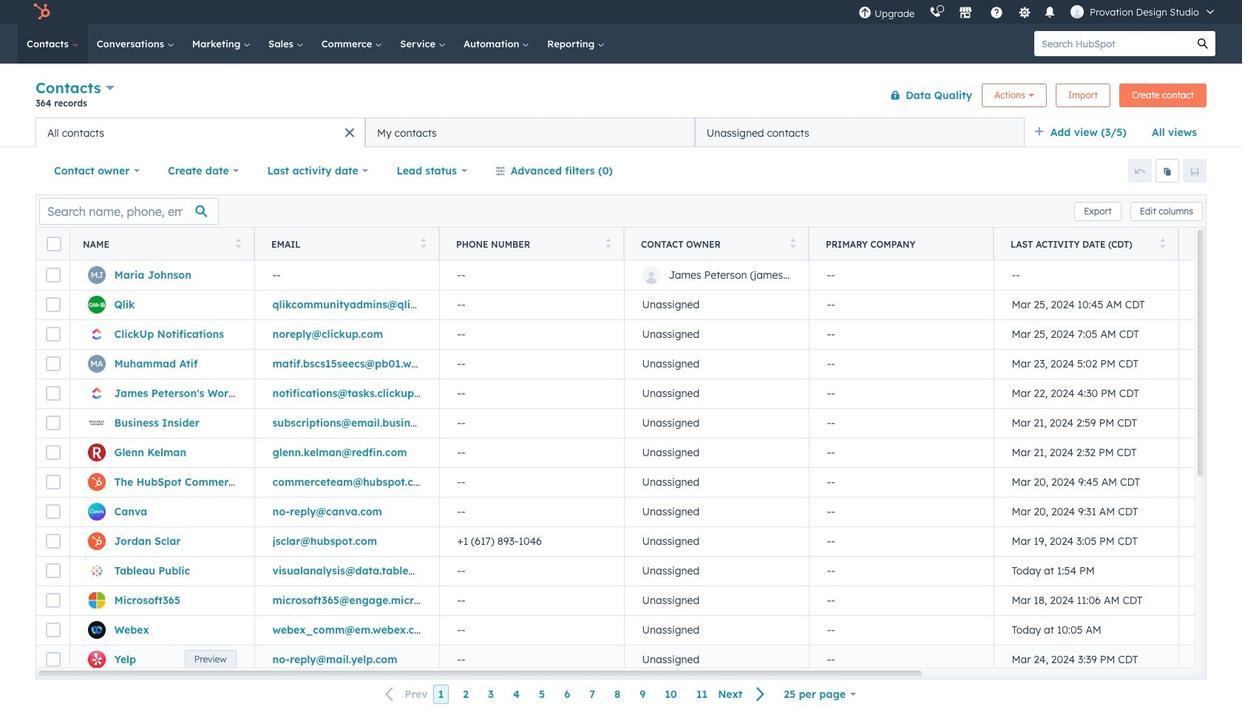 Task type: vqa. For each thing, say whether or not it's contained in the screenshot.
VIEW
no



Task type: locate. For each thing, give the bounding box(es) containing it.
1 press to sort. image from the left
[[236, 238, 241, 248]]

2 horizontal spatial press to sort. image
[[1160, 238, 1165, 248]]

1 press to sort. image from the left
[[605, 238, 611, 248]]

1 horizontal spatial press to sort. image
[[420, 238, 426, 248]]

1 press to sort. element from the left
[[236, 238, 241, 250]]

press to sort. image for second press to sort. element from right
[[790, 238, 796, 248]]

1 horizontal spatial press to sort. image
[[790, 238, 796, 248]]

banner
[[35, 76, 1207, 118]]

2 press to sort. image from the left
[[420, 238, 426, 248]]

0 horizontal spatial press to sort. image
[[605, 238, 611, 248]]

2 press to sort. image from the left
[[790, 238, 796, 248]]

press to sort. image
[[236, 238, 241, 248], [420, 238, 426, 248], [1160, 238, 1165, 248]]

press to sort. element
[[236, 238, 241, 250], [420, 238, 426, 250], [605, 238, 611, 250], [790, 238, 796, 250], [1160, 238, 1165, 250]]

3 press to sort. element from the left
[[605, 238, 611, 250]]

5 press to sort. element from the left
[[1160, 238, 1165, 250]]

2 press to sort. element from the left
[[420, 238, 426, 250]]

column header
[[809, 228, 995, 260]]

press to sort. image
[[605, 238, 611, 248], [790, 238, 796, 248]]

0 horizontal spatial press to sort. image
[[236, 238, 241, 248]]

menu
[[851, 0, 1225, 24]]

3 press to sort. image from the left
[[1160, 238, 1165, 248]]

Search HubSpot search field
[[1034, 31, 1191, 56]]



Task type: describe. For each thing, give the bounding box(es) containing it.
marketplaces image
[[959, 7, 972, 20]]

pagination navigation
[[377, 685, 774, 704]]

4 press to sort. element from the left
[[790, 238, 796, 250]]

press to sort. image for 3rd press to sort. element from the right
[[605, 238, 611, 248]]

Search name, phone, email addresses, or company search field
[[39, 198, 219, 224]]

james peterson image
[[1071, 5, 1084, 18]]



